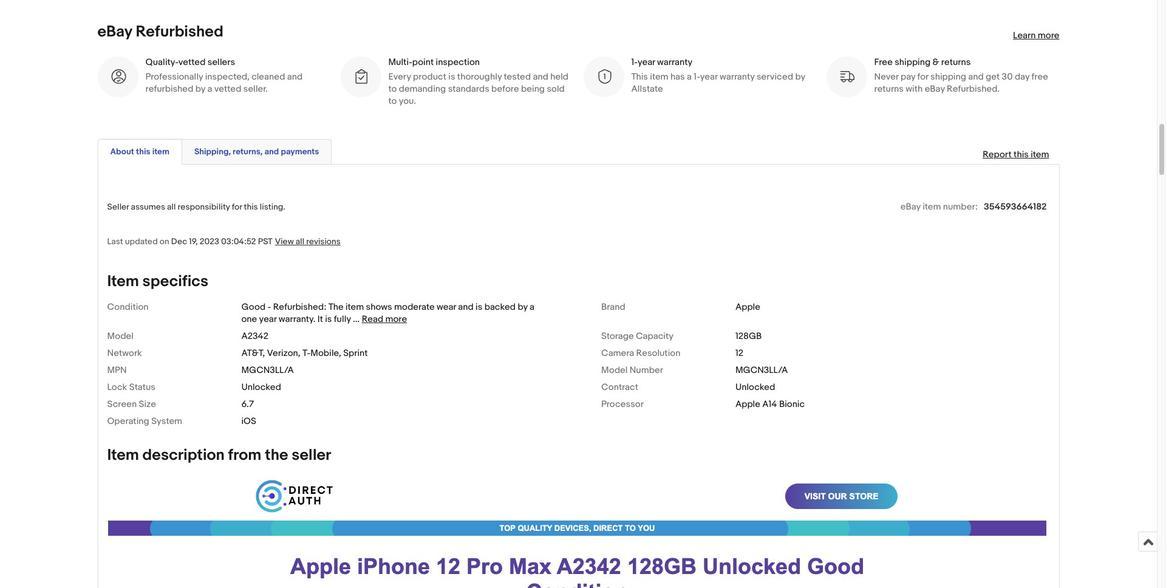 Task type: locate. For each thing, give the bounding box(es) containing it.
...
[[353, 314, 360, 325]]

good - refurbished: the item shows moderate wear and is backed by a one year warranty. it is fully ...
[[242, 302, 535, 325]]

0 horizontal spatial by
[[196, 83, 205, 95]]

warranty left serviced
[[720, 71, 755, 83]]

0 horizontal spatial vetted
[[179, 57, 206, 68]]

for right pay
[[918, 71, 929, 83]]

get
[[986, 71, 1000, 83]]

1- up this
[[632, 57, 638, 68]]

more
[[1038, 30, 1060, 41], [386, 314, 407, 325]]

and inside good - refurbished: the item shows moderate wear and is backed by a one year warranty. it is fully ...
[[458, 302, 474, 313]]

mgcn3ll/a down at&t,
[[242, 365, 294, 376]]

vetted
[[179, 57, 206, 68], [214, 83, 242, 95]]

2 apple from the top
[[736, 399, 761, 410]]

with
[[906, 83, 923, 95]]

1 to from the top
[[389, 83, 397, 95]]

1 horizontal spatial this
[[244, 202, 258, 212]]

about this item button
[[110, 146, 169, 157]]

with details__icon image left this
[[596, 69, 612, 85]]

to down every
[[389, 83, 397, 95]]

0 vertical spatial all
[[167, 202, 176, 212]]

unlocked for contract
[[736, 382, 776, 393]]

shipping, returns, and payments
[[194, 147, 319, 157]]

a
[[687, 71, 692, 83], [207, 83, 212, 95], [530, 302, 535, 313]]

unlocked for lock status
[[242, 382, 281, 393]]

warranty
[[658, 57, 693, 68], [720, 71, 755, 83]]

-
[[268, 302, 271, 313]]

more inside learn more link
[[1038, 30, 1060, 41]]

2 with details__icon image from the left
[[353, 69, 369, 85]]

inspection
[[436, 57, 480, 68]]

0 horizontal spatial unlocked
[[242, 382, 281, 393]]

by right backed
[[518, 302, 528, 313]]

1 horizontal spatial 1-
[[694, 71, 700, 83]]

1 horizontal spatial vetted
[[214, 83, 242, 95]]

ios
[[242, 416, 256, 427]]

0 vertical spatial a
[[687, 71, 692, 83]]

2 unlocked from the left
[[736, 382, 776, 393]]

all
[[167, 202, 176, 212], [296, 236, 305, 247]]

0 horizontal spatial ebay
[[98, 23, 132, 41]]

a down inspected,
[[207, 83, 212, 95]]

1-
[[632, 57, 638, 68], [694, 71, 700, 83]]

year inside good - refurbished: the item shows moderate wear and is backed by a one year warranty. it is fully ...
[[259, 314, 277, 325]]

and up refurbished.
[[969, 71, 984, 83]]

vetted down inspected,
[[214, 83, 242, 95]]

to
[[389, 83, 397, 95], [389, 95, 397, 107]]

1 horizontal spatial year
[[638, 57, 655, 68]]

1 horizontal spatial by
[[518, 302, 528, 313]]

multi-point inspection every product is thoroughly tested and held to demanding standards before being sold to you.
[[389, 57, 569, 107]]

and for free shipping & returns never pay for shipping and get 30 day free returns with ebay refurbished.
[[969, 71, 984, 83]]

size
[[139, 399, 156, 410]]

unlocked up a14
[[736, 382, 776, 393]]

camera resolution
[[602, 348, 681, 359]]

is right it
[[325, 314, 332, 325]]

with details__icon image for never pay for shipping and get 30 day free returns with ebay refurbished.
[[839, 69, 855, 85]]

item specifics
[[107, 272, 208, 291]]

mgcn3ll/a
[[242, 365, 294, 376], [736, 365, 788, 376]]

last updated on dec 19, 2023 03:04:52 pst view all revisions
[[107, 236, 341, 247]]

this left listing.
[[244, 202, 258, 212]]

number:
[[944, 201, 978, 213]]

before
[[492, 83, 519, 95]]

item left number:
[[923, 201, 941, 213]]

year down the -
[[259, 314, 277, 325]]

and up being
[[533, 71, 549, 83]]

mgcn3ll/a down 12
[[736, 365, 788, 376]]

0 vertical spatial shipping
[[895, 57, 931, 68]]

and inside 'multi-point inspection every product is thoroughly tested and held to demanding standards before being sold to you.'
[[533, 71, 549, 83]]

2 mgcn3ll/a from the left
[[736, 365, 788, 376]]

is left backed
[[476, 302, 483, 313]]

item up condition
[[107, 272, 139, 291]]

network
[[107, 348, 142, 359]]

apple
[[736, 302, 761, 313], [736, 399, 761, 410]]

shipping,
[[194, 147, 231, 157]]

ebay inside the "free shipping & returns never pay for shipping and get 30 day free returns with ebay refurbished."
[[925, 83, 945, 95]]

at&t,
[[242, 348, 265, 359]]

has
[[671, 71, 685, 83]]

2 vertical spatial by
[[518, 302, 528, 313]]

for inside the "free shipping & returns never pay for shipping and get 30 day free returns with ebay refurbished."
[[918, 71, 929, 83]]

model for model
[[107, 331, 134, 342]]

1 horizontal spatial ebay
[[901, 201, 921, 213]]

2 to from the top
[[389, 95, 397, 107]]

tab list
[[98, 137, 1060, 165]]

apple left a14
[[736, 399, 761, 410]]

1 vertical spatial apple
[[736, 399, 761, 410]]

all right assumes
[[167, 202, 176, 212]]

128gb
[[736, 331, 762, 342]]

0 vertical spatial 1-
[[632, 57, 638, 68]]

with details__icon image for professionally inspected, cleaned and refurbished by a vetted seller.
[[110, 69, 126, 85]]

more down shows
[[386, 314, 407, 325]]

inspected,
[[205, 71, 250, 83]]

1 vertical spatial by
[[196, 83, 205, 95]]

ebay for item
[[901, 201, 921, 213]]

with details__icon image left never
[[839, 69, 855, 85]]

item down operating
[[107, 446, 139, 465]]

1 horizontal spatial for
[[918, 71, 929, 83]]

vetted up professionally
[[179, 57, 206, 68]]

1 vertical spatial all
[[296, 236, 305, 247]]

is
[[449, 71, 455, 83], [476, 302, 483, 313], [325, 314, 332, 325]]

1 vertical spatial more
[[386, 314, 407, 325]]

one
[[242, 314, 257, 325]]

0 horizontal spatial more
[[386, 314, 407, 325]]

1 mgcn3ll/a from the left
[[242, 365, 294, 376]]

0 vertical spatial to
[[389, 83, 397, 95]]

1 vertical spatial to
[[389, 95, 397, 107]]

0 vertical spatial for
[[918, 71, 929, 83]]

returns
[[942, 57, 971, 68], [875, 83, 904, 95]]

1 horizontal spatial a
[[530, 302, 535, 313]]

you.
[[399, 95, 416, 107]]

and inside button
[[265, 147, 279, 157]]

product
[[413, 71, 447, 83]]

for
[[918, 71, 929, 83], [232, 202, 242, 212]]

number
[[630, 365, 664, 376]]

more for learn more
[[1038, 30, 1060, 41]]

warranty up has
[[658, 57, 693, 68]]

with details__icon image
[[110, 69, 126, 85], [353, 69, 369, 85], [596, 69, 612, 85], [839, 69, 855, 85]]

item up ...
[[346, 302, 364, 313]]

year up this
[[638, 57, 655, 68]]

this inside button
[[136, 147, 150, 157]]

1 horizontal spatial warranty
[[720, 71, 755, 83]]

2 horizontal spatial year
[[700, 71, 718, 83]]

by right serviced
[[796, 71, 806, 83]]

unlocked up 6.7
[[242, 382, 281, 393]]

1 vertical spatial item
[[107, 446, 139, 465]]

model
[[107, 331, 134, 342], [602, 365, 628, 376]]

2 vertical spatial ebay
[[901, 201, 921, 213]]

0 horizontal spatial mgcn3ll/a
[[242, 365, 294, 376]]

all right view
[[296, 236, 305, 247]]

shipping down &
[[931, 71, 967, 83]]

1 vertical spatial is
[[476, 302, 483, 313]]

more right learn
[[1038, 30, 1060, 41]]

0 horizontal spatial year
[[259, 314, 277, 325]]

demanding
[[399, 83, 446, 95]]

processor
[[602, 399, 644, 410]]

and right cleaned
[[287, 71, 303, 83]]

1 with details__icon image from the left
[[110, 69, 126, 85]]

2 vertical spatial a
[[530, 302, 535, 313]]

1 horizontal spatial model
[[602, 365, 628, 376]]

about this item
[[110, 147, 169, 157]]

by inside good - refurbished: the item shows moderate wear and is backed by a one year warranty. it is fully ...
[[518, 302, 528, 313]]

lock status
[[107, 382, 156, 393]]

payments
[[281, 147, 319, 157]]

2 item from the top
[[107, 446, 139, 465]]

a right has
[[687, 71, 692, 83]]

item
[[107, 272, 139, 291], [107, 446, 139, 465]]

fully
[[334, 314, 351, 325]]

serviced
[[757, 71, 794, 83]]

learn more link
[[1014, 30, 1060, 42]]

1 vertical spatial returns
[[875, 83, 904, 95]]

0 horizontal spatial returns
[[875, 83, 904, 95]]

specifics
[[143, 272, 208, 291]]

item
[[650, 71, 669, 83], [152, 147, 169, 157], [1031, 149, 1050, 161], [923, 201, 941, 213], [346, 302, 364, 313]]

returns right &
[[942, 57, 971, 68]]

1 apple from the top
[[736, 302, 761, 313]]

1 vertical spatial vetted
[[214, 83, 242, 95]]

ebay
[[98, 23, 132, 41], [925, 83, 945, 95], [901, 201, 921, 213]]

0 vertical spatial more
[[1038, 30, 1060, 41]]

2 horizontal spatial a
[[687, 71, 692, 83]]

0 vertical spatial warranty
[[658, 57, 693, 68]]

0 vertical spatial item
[[107, 272, 139, 291]]

0 vertical spatial returns
[[942, 57, 971, 68]]

1- right has
[[694, 71, 700, 83]]

30
[[1002, 71, 1013, 83]]

learn
[[1014, 30, 1036, 41]]

to left you.
[[389, 95, 397, 107]]

item right about
[[152, 147, 169, 157]]

mgcn3ll/a for model number
[[736, 365, 788, 376]]

and right returns,
[[265, 147, 279, 157]]

the
[[265, 446, 288, 465]]

report
[[983, 149, 1012, 161]]

0 vertical spatial model
[[107, 331, 134, 342]]

1 vertical spatial ebay
[[925, 83, 945, 95]]

and inside the "free shipping & returns never pay for shipping and get 30 day free returns with ebay refurbished."
[[969, 71, 984, 83]]

with details__icon image for every product is thoroughly tested and held to demanding standards before being sold to you.
[[353, 69, 369, 85]]

item right the report
[[1031, 149, 1050, 161]]

and right wear
[[458, 302, 474, 313]]

2 horizontal spatial by
[[796, 71, 806, 83]]

0 horizontal spatial a
[[207, 83, 212, 95]]

model down the camera
[[602, 365, 628, 376]]

0 vertical spatial year
[[638, 57, 655, 68]]

1 horizontal spatial unlocked
[[736, 382, 776, 393]]

this right the report
[[1014, 149, 1029, 161]]

shipping up pay
[[895, 57, 931, 68]]

a inside the 1-year warranty this item has a 1-year warranty serviced by allstate
[[687, 71, 692, 83]]

1 vertical spatial warranty
[[720, 71, 755, 83]]

good
[[242, 302, 266, 313]]

t-
[[303, 348, 311, 359]]

mgcn3ll/a for mpn
[[242, 365, 294, 376]]

on
[[160, 236, 169, 247]]

2 horizontal spatial this
[[1014, 149, 1029, 161]]

a right backed
[[530, 302, 535, 313]]

returns down never
[[875, 83, 904, 95]]

0 vertical spatial by
[[796, 71, 806, 83]]

thoroughly
[[457, 71, 502, 83]]

0 vertical spatial apple
[[736, 302, 761, 313]]

never
[[875, 71, 899, 83]]

by down professionally
[[196, 83, 205, 95]]

free shipping & returns never pay for shipping and get 30 day free returns with ebay refurbished.
[[875, 57, 1049, 95]]

1 vertical spatial year
[[700, 71, 718, 83]]

0 horizontal spatial this
[[136, 147, 150, 157]]

0 horizontal spatial model
[[107, 331, 134, 342]]

1 vertical spatial model
[[602, 365, 628, 376]]

this right about
[[136, 147, 150, 157]]

with details__icon image left refurbished at the top left of page
[[110, 69, 126, 85]]

2 vertical spatial year
[[259, 314, 277, 325]]

0 vertical spatial ebay
[[98, 23, 132, 41]]

with details__icon image left every
[[353, 69, 369, 85]]

1 vertical spatial a
[[207, 83, 212, 95]]

model up network
[[107, 331, 134, 342]]

1 horizontal spatial more
[[1038, 30, 1060, 41]]

1 unlocked from the left
[[242, 382, 281, 393]]

2 horizontal spatial ebay
[[925, 83, 945, 95]]

0 horizontal spatial for
[[232, 202, 242, 212]]

item up allstate
[[650, 71, 669, 83]]

1 horizontal spatial is
[[449, 71, 455, 83]]

sprint
[[343, 348, 368, 359]]

1 horizontal spatial mgcn3ll/a
[[736, 365, 788, 376]]

year right has
[[700, 71, 718, 83]]

0 vertical spatial is
[[449, 71, 455, 83]]

apple up 128gb
[[736, 302, 761, 313]]

0 vertical spatial vetted
[[179, 57, 206, 68]]

for right responsibility
[[232, 202, 242, 212]]

read
[[362, 314, 384, 325]]

and
[[287, 71, 303, 83], [533, 71, 549, 83], [969, 71, 984, 83], [265, 147, 279, 157], [458, 302, 474, 313]]

refurbished
[[136, 23, 224, 41]]

item for item description from the seller
[[107, 446, 139, 465]]

a inside quality-vetted sellers professionally inspected, cleaned and refurbished by a vetted seller.
[[207, 83, 212, 95]]

by inside the 1-year warranty this item has a 1-year warranty serviced by allstate
[[796, 71, 806, 83]]

0 horizontal spatial warranty
[[658, 57, 693, 68]]

0 horizontal spatial is
[[325, 314, 332, 325]]

4 with details__icon image from the left
[[839, 69, 855, 85]]

is down inspection
[[449, 71, 455, 83]]

apple for apple a14 bionic
[[736, 399, 761, 410]]

item inside the 1-year warranty this item has a 1-year warranty serviced by allstate
[[650, 71, 669, 83]]

resolution
[[636, 348, 681, 359]]

1 item from the top
[[107, 272, 139, 291]]

backed
[[485, 302, 516, 313]]

3 with details__icon image from the left
[[596, 69, 612, 85]]



Task type: vqa. For each thing, say whether or not it's contained in the screenshot.
the rightmost Icons:
no



Task type: describe. For each thing, give the bounding box(es) containing it.
it
[[318, 314, 323, 325]]

more for read more
[[386, 314, 407, 325]]

held
[[551, 71, 569, 83]]

moderate
[[394, 302, 435, 313]]

shipping, returns, and payments button
[[194, 146, 319, 157]]

pst
[[258, 236, 273, 247]]

about
[[110, 147, 134, 157]]

quality-
[[146, 57, 179, 68]]

1 vertical spatial shipping
[[931, 71, 967, 83]]

wear
[[437, 302, 456, 313]]

quality-vetted sellers professionally inspected, cleaned and refurbished by a vetted seller.
[[146, 57, 303, 95]]

354593664182
[[984, 201, 1047, 213]]

and inside quality-vetted sellers professionally inspected, cleaned and refurbished by a vetted seller.
[[287, 71, 303, 83]]

dec
[[171, 236, 187, 247]]

refurbished.
[[947, 83, 1000, 95]]

a14
[[763, 399, 778, 410]]

tab list containing about this item
[[98, 137, 1060, 165]]

the
[[329, 302, 344, 313]]

being
[[521, 83, 545, 95]]

this for report
[[1014, 149, 1029, 161]]

seller
[[107, 202, 129, 212]]

professionally
[[146, 71, 203, 83]]

sold
[[547, 83, 565, 95]]

model number
[[602, 365, 664, 376]]

status
[[129, 382, 156, 393]]

ebay for refurbished
[[98, 23, 132, 41]]

apple a14 bionic
[[736, 399, 805, 410]]

and for multi-point inspection every product is thoroughly tested and held to demanding standards before being sold to you.
[[533, 71, 549, 83]]

sellers
[[208, 57, 235, 68]]

capacity
[[636, 331, 674, 342]]

view
[[275, 236, 294, 247]]

with details__icon image for this item has a 1-year warranty serviced by allstate
[[596, 69, 612, 85]]

camera
[[602, 348, 634, 359]]

0 horizontal spatial 1-
[[632, 57, 638, 68]]

screen size
[[107, 399, 156, 410]]

mpn
[[107, 365, 127, 376]]

by inside quality-vetted sellers professionally inspected, cleaned and refurbished by a vetted seller.
[[196, 83, 205, 95]]

item for item specifics
[[107, 272, 139, 291]]

assumes
[[131, 202, 165, 212]]

1 horizontal spatial returns
[[942, 57, 971, 68]]

last
[[107, 236, 123, 247]]

by for good - refurbished: the item shows moderate wear and is backed by a one year warranty. it is fully ...
[[518, 302, 528, 313]]

2 horizontal spatial is
[[476, 302, 483, 313]]

tested
[[504, 71, 531, 83]]

1 vertical spatial for
[[232, 202, 242, 212]]

item inside good - refurbished: the item shows moderate wear and is backed by a one year warranty. it is fully ...
[[346, 302, 364, 313]]

12
[[736, 348, 744, 359]]

warranty.
[[279, 314, 316, 325]]

seller.
[[244, 83, 268, 95]]

this for about
[[136, 147, 150, 157]]

03:04:52
[[221, 236, 256, 247]]

is inside 'multi-point inspection every product is thoroughly tested and held to demanding standards before being sold to you.'
[[449, 71, 455, 83]]

refurbished:
[[273, 302, 327, 313]]

listing.
[[260, 202, 286, 212]]

apple for apple
[[736, 302, 761, 313]]

description
[[143, 446, 225, 465]]

6.7
[[242, 399, 254, 410]]

updated
[[125, 236, 158, 247]]

free
[[875, 57, 893, 68]]

ebay item number: 354593664182
[[901, 201, 1047, 213]]

mobile,
[[311, 348, 341, 359]]

from
[[228, 446, 262, 465]]

1 vertical spatial 1-
[[694, 71, 700, 83]]

operating system
[[107, 416, 182, 427]]

item description from the seller
[[107, 446, 331, 465]]

by for 1-year warranty this item has a 1-year warranty serviced by allstate
[[796, 71, 806, 83]]

verizon,
[[267, 348, 301, 359]]

returns,
[[233, 147, 263, 157]]

a inside good - refurbished: the item shows moderate wear and is backed by a one year warranty. it is fully ...
[[530, 302, 535, 313]]

a2342
[[242, 331, 269, 342]]

storage
[[602, 331, 634, 342]]

multi-
[[389, 57, 412, 68]]

condition
[[107, 302, 149, 313]]

19,
[[189, 236, 198, 247]]

1-year warranty this item has a 1-year warranty serviced by allstate
[[632, 57, 806, 95]]

view all revisions link
[[273, 236, 341, 247]]

storage capacity
[[602, 331, 674, 342]]

read more
[[362, 314, 407, 325]]

item inside button
[[152, 147, 169, 157]]

responsibility
[[178, 202, 230, 212]]

at&t,  verizon,  t-mobile,  sprint
[[242, 348, 368, 359]]

standards
[[448, 83, 490, 95]]

model for model number
[[602, 365, 628, 376]]

point
[[412, 57, 434, 68]]

refurbished
[[146, 83, 194, 95]]

contract
[[602, 382, 639, 393]]

operating
[[107, 416, 149, 427]]

ebay refurbished
[[98, 23, 224, 41]]

2 vertical spatial is
[[325, 314, 332, 325]]

&
[[933, 57, 940, 68]]

system
[[151, 416, 182, 427]]

shows
[[366, 302, 392, 313]]

0 horizontal spatial all
[[167, 202, 176, 212]]

pay
[[901, 71, 916, 83]]

and for good - refurbished: the item shows moderate wear and is backed by a one year warranty. it is fully ...
[[458, 302, 474, 313]]

every
[[389, 71, 411, 83]]

1 horizontal spatial all
[[296, 236, 305, 247]]

revisions
[[306, 236, 341, 247]]

seller
[[292, 446, 331, 465]]

free
[[1032, 71, 1049, 83]]



